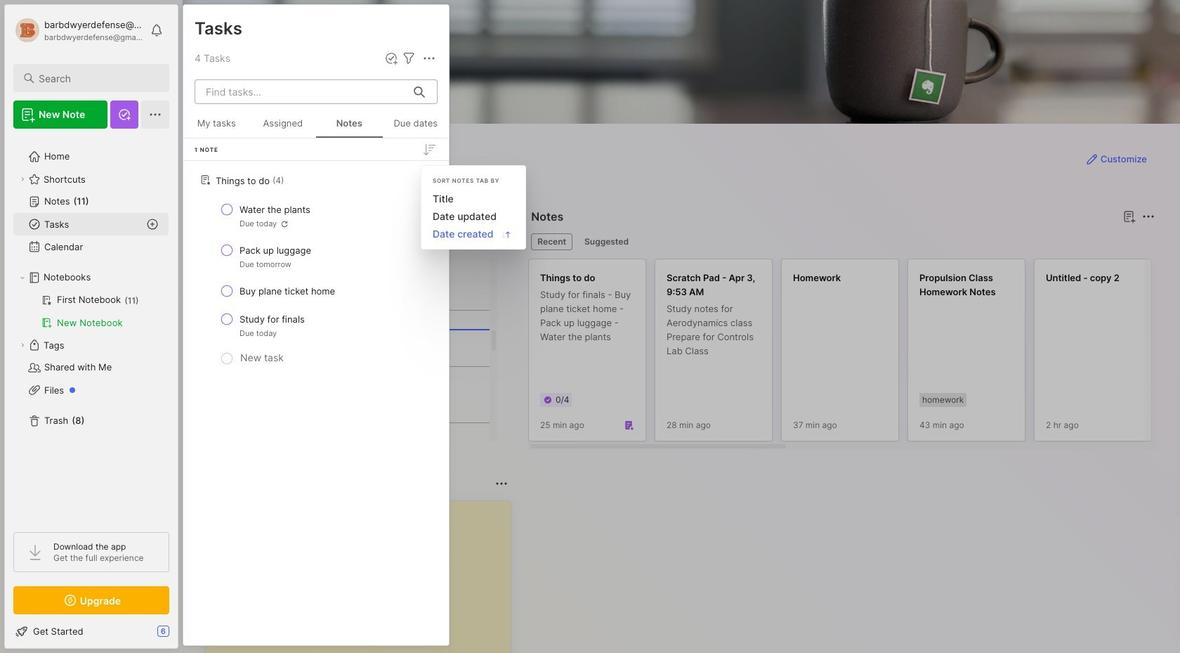 Task type: vqa. For each thing, say whether or not it's contained in the screenshot.
Add filters image
no



Task type: locate. For each thing, give the bounding box(es) containing it.
1 row from the top
[[189, 197, 444, 235]]

click to collapse image
[[177, 627, 188, 644]]

none search field inside main element
[[39, 70, 157, 86]]

0 horizontal spatial tab
[[532, 233, 573, 250]]

More actions and view options field
[[418, 50, 438, 67]]

new task image
[[385, 51, 399, 65]]

2 row from the top
[[189, 238, 444, 276]]

row up buy plane ticket home 3 cell
[[189, 238, 444, 276]]

main element
[[0, 0, 183, 653]]

tab
[[532, 233, 573, 250], [579, 233, 635, 250]]

None search field
[[39, 70, 157, 86]]

tree
[[5, 137, 178, 519]]

row up study for finals 4 cell
[[189, 278, 444, 304]]

Sort options field
[[421, 141, 438, 158]]

1 tab from the left
[[532, 233, 573, 250]]

4 row from the top
[[189, 306, 444, 344]]

group
[[13, 289, 169, 334]]

tab list
[[532, 233, 1154, 250]]

Start writing… text field
[[217, 501, 511, 653]]

buy plane ticket home 3 cell
[[240, 284, 335, 298]]

row up pack up luggage 2 cell
[[189, 197, 444, 235]]

1 horizontal spatial tab
[[579, 233, 635, 250]]

Help and Learning task checklist field
[[5, 620, 178, 642]]

row down buy plane ticket home 3 cell
[[189, 306, 444, 344]]

Find tasks… text field
[[198, 80, 406, 103]]

study for finals 4 cell
[[240, 312, 305, 326]]

Filter tasks field
[[401, 50, 418, 67]]

2 tab from the left
[[579, 233, 635, 250]]

0 horizontal spatial row group
[[183, 167, 449, 368]]

row
[[189, 197, 444, 235], [189, 238, 444, 276], [189, 278, 444, 304], [189, 306, 444, 344]]

row group
[[183, 167, 449, 368], [529, 259, 1181, 450]]



Task type: describe. For each thing, give the bounding box(es) containing it.
filter tasks image
[[401, 50, 418, 67]]

expand tags image
[[18, 341, 27, 349]]

1 horizontal spatial row group
[[529, 259, 1181, 450]]

Account field
[[13, 16, 143, 44]]

Search text field
[[39, 72, 157, 85]]

3 row from the top
[[189, 278, 444, 304]]

more actions and view options image
[[421, 50, 438, 67]]

tree inside main element
[[5, 137, 178, 519]]

water the plants 1 cell
[[240, 202, 311, 217]]

dropdown list menu
[[422, 189, 526, 243]]

expand notebooks image
[[18, 273, 27, 282]]

pack up luggage 2 cell
[[240, 243, 311, 257]]

group inside main element
[[13, 289, 169, 334]]



